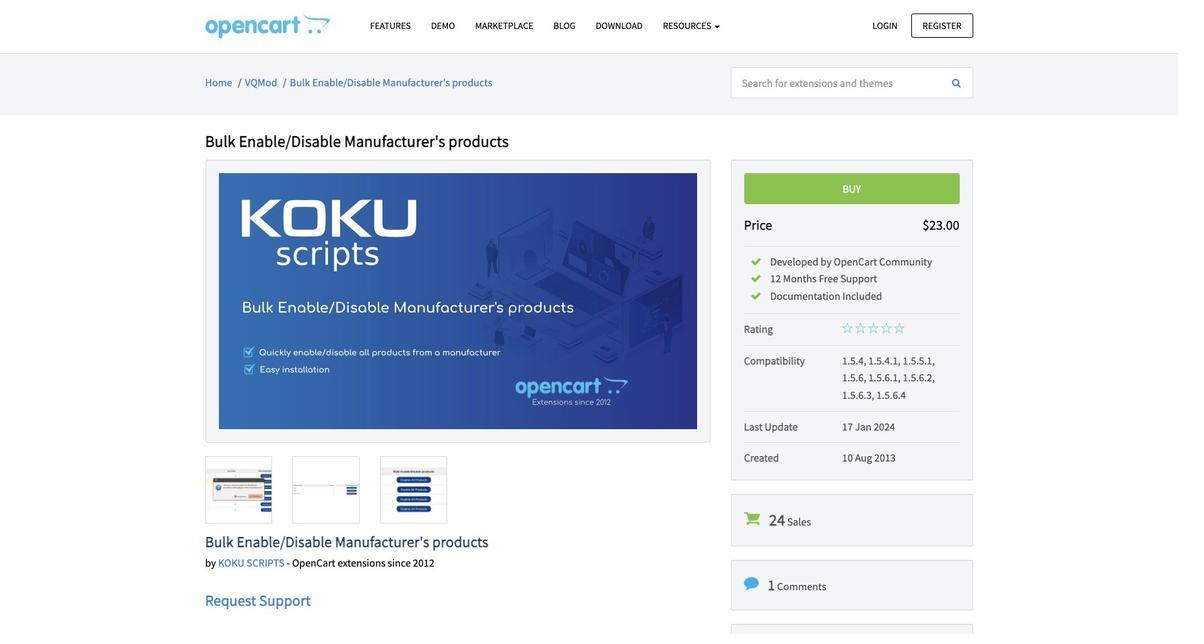 Task type: describe. For each thing, give the bounding box(es) containing it.
2 star light o image from the left
[[855, 323, 866, 334]]

1.5.6.4
[[877, 388, 906, 402]]

koku scripts link
[[218, 556, 285, 569]]

bulk inside bulk enable/disable manufacturer's products by koku scripts - opencart extensions since 2012
[[205, 532, 234, 551]]

resources
[[663, 20, 714, 32]]

24
[[769, 509, 785, 530]]

opencart inside bulk enable/disable manufacturer's products by koku scripts - opencart extensions since 2012
[[292, 556, 336, 569]]

$23.00
[[923, 216, 960, 233]]

cart mini image
[[744, 510, 760, 527]]

support inside developed by opencart community 12 months free support documentation included
[[841, 272, 878, 285]]

home
[[205, 75, 232, 89]]

since
[[388, 556, 411, 569]]

blog
[[554, 20, 576, 32]]

2012
[[413, 556, 435, 569]]

1.5.4.1,
[[869, 354, 901, 367]]

resources link
[[653, 14, 730, 38]]

search image
[[953, 78, 961, 87]]

register link
[[912, 13, 973, 38]]

1 vertical spatial products
[[449, 130, 509, 151]]

4 star light o image from the left
[[881, 323, 892, 334]]

enable/disable inside bulk enable/disable manufacturer's products by koku scripts - opencart extensions since 2012
[[237, 532, 332, 551]]

2013
[[875, 451, 896, 464]]

jan
[[855, 420, 872, 433]]

aug
[[855, 451, 873, 464]]

sales
[[788, 515, 811, 528]]

download link
[[586, 14, 653, 38]]

1 vertical spatial manufacturer's
[[344, 130, 445, 151]]

features link
[[360, 14, 421, 38]]

by inside bulk enable/disable manufacturer's products by koku scripts - opencart extensions since 2012
[[205, 556, 216, 569]]

extensions
[[338, 556, 386, 569]]

1.5.5.1,
[[903, 354, 935, 367]]

manufacturer's inside bulk enable/disable manufacturer's products by koku scripts - opencart extensions since 2012
[[335, 532, 429, 551]]

created
[[744, 451, 779, 464]]

0 vertical spatial bulk
[[290, 75, 310, 89]]

blog link
[[544, 14, 586, 38]]

12
[[771, 272, 781, 285]]

3 star light o image from the left
[[868, 323, 879, 334]]

update
[[765, 420, 798, 433]]

community
[[880, 255, 933, 268]]

developed by opencart community 12 months free support documentation included
[[771, 255, 933, 303]]

10
[[843, 451, 853, 464]]

2024
[[874, 420, 896, 433]]

marketplace link
[[465, 14, 544, 38]]

login
[[873, 19, 898, 31]]

demo link
[[421, 14, 465, 38]]

1 star light o image from the left
[[843, 323, 853, 334]]

0 vertical spatial bulk enable/disable manufacturer's products
[[290, 75, 492, 89]]

free
[[819, 272, 839, 285]]

1 vertical spatial bulk enable/disable manufacturer's products
[[205, 130, 509, 151]]

opencart inside developed by opencart community 12 months free support documentation included
[[834, 255, 877, 268]]

features
[[370, 20, 411, 32]]



Task type: vqa. For each thing, say whether or not it's contained in the screenshot.


Task type: locate. For each thing, give the bounding box(es) containing it.
bulk
[[290, 75, 310, 89], [205, 130, 236, 151], [205, 532, 234, 551]]

0 vertical spatial enable/disable
[[312, 75, 381, 89]]

1 vertical spatial support
[[259, 591, 311, 610]]

17
[[843, 420, 853, 433]]

request support
[[205, 591, 311, 610]]

koku
[[218, 556, 245, 569]]

2 vertical spatial enable/disable
[[237, 532, 332, 551]]

1 vertical spatial bulk
[[205, 130, 236, 151]]

home link
[[205, 75, 232, 89]]

vqmod
[[245, 75, 277, 89]]

1
[[768, 576, 775, 594]]

0 horizontal spatial by
[[205, 556, 216, 569]]

demo
[[431, 20, 455, 32]]

last
[[744, 420, 763, 433]]

marketplace
[[475, 20, 534, 32]]

0 vertical spatial by
[[821, 255, 832, 268]]

bulk up koku
[[205, 532, 234, 551]]

1 vertical spatial by
[[205, 556, 216, 569]]

buy
[[843, 182, 861, 195]]

request
[[205, 591, 256, 610]]

star light o image
[[843, 323, 853, 334], [855, 323, 866, 334], [868, 323, 879, 334], [881, 323, 892, 334]]

1 comments
[[768, 576, 827, 594]]

1.5.6.1,
[[869, 371, 901, 384]]

1 vertical spatial enable/disable
[[239, 130, 341, 151]]

manufacturer's up since
[[335, 532, 429, 551]]

1.5.4,
[[843, 354, 867, 367]]

bulk enable/disable manufacturer's products link
[[290, 75, 492, 89]]

1.5.6.3,
[[843, 388, 875, 402]]

1 horizontal spatial opencart
[[834, 255, 877, 268]]

0 vertical spatial opencart
[[834, 255, 877, 268]]

support up included
[[841, 272, 878, 285]]

by left koku
[[205, 556, 216, 569]]

24 sales
[[769, 509, 811, 530]]

bulk enable/disable manufacturer's products
[[290, 75, 492, 89], [205, 130, 509, 151]]

price
[[744, 216, 772, 233]]

17 jan 2024
[[843, 420, 896, 433]]

manufacturer's down features 'link'
[[383, 75, 450, 89]]

included
[[843, 289, 882, 303]]

2 vertical spatial products
[[432, 532, 489, 551]]

comment image
[[744, 576, 759, 591]]

bulk enable/disable manufacturer's products by koku scripts - opencart extensions since 2012
[[205, 532, 489, 569]]

enable/disable
[[312, 75, 381, 89], [239, 130, 341, 151], [237, 532, 332, 551]]

0 vertical spatial support
[[841, 272, 878, 285]]

1 horizontal spatial support
[[841, 272, 878, 285]]

1 horizontal spatial by
[[821, 255, 832, 268]]

by inside developed by opencart community 12 months free support documentation included
[[821, 255, 832, 268]]

download
[[596, 20, 643, 32]]

scripts
[[247, 556, 285, 569]]

bulk enable/disable manufacturer's products image
[[219, 173, 697, 429]]

support
[[841, 272, 878, 285], [259, 591, 311, 610]]

bulk down home link
[[205, 130, 236, 151]]

opencart right -
[[292, 556, 336, 569]]

star light o image
[[894, 323, 905, 334]]

manufacturer's
[[383, 75, 450, 89], [344, 130, 445, 151], [335, 532, 429, 551]]

bulk right vqmod link
[[290, 75, 310, 89]]

1.5.4, 1.5.4.1, 1.5.5.1, 1.5.6, 1.5.6.1, 1.5.6.2, 1.5.6.3, 1.5.6.4
[[843, 354, 935, 402]]

developed
[[771, 255, 819, 268]]

comments
[[778, 580, 827, 593]]

rating
[[744, 322, 773, 336]]

register
[[923, 19, 962, 31]]

login link
[[862, 13, 909, 38]]

opencart up the free at the right of the page
[[834, 255, 877, 268]]

-
[[287, 556, 290, 569]]

0 vertical spatial manufacturer's
[[383, 75, 450, 89]]

opencart
[[834, 255, 877, 268], [292, 556, 336, 569]]

documentation
[[771, 289, 841, 303]]

products inside bulk enable/disable manufacturer's products by koku scripts - opencart extensions since 2012
[[432, 532, 489, 551]]

months
[[783, 272, 817, 285]]

2 vertical spatial bulk
[[205, 532, 234, 551]]

0 horizontal spatial opencart
[[292, 556, 336, 569]]

manufacturer's down bulk enable/disable manufacturer's products link
[[344, 130, 445, 151]]

1.5.6.2,
[[903, 371, 935, 384]]

request support link
[[205, 591, 311, 610]]

by up the free at the right of the page
[[821, 255, 832, 268]]

2 vertical spatial manufacturer's
[[335, 532, 429, 551]]

0 vertical spatial products
[[452, 75, 492, 89]]

1 vertical spatial opencart
[[292, 556, 336, 569]]

last update
[[744, 420, 798, 433]]

support down -
[[259, 591, 311, 610]]

compatibility
[[744, 354, 805, 367]]

by
[[821, 255, 832, 268], [205, 556, 216, 569]]

opencart - bulk enable/disable manufacturer's products image
[[205, 14, 330, 38]]

buy button
[[744, 173, 960, 204]]

products
[[452, 75, 492, 89], [449, 130, 509, 151], [432, 532, 489, 551]]

Search for extensions and themes text field
[[731, 67, 942, 98]]

0 horizontal spatial support
[[259, 591, 311, 610]]

vqmod link
[[245, 75, 277, 89]]

1.5.6,
[[843, 371, 867, 384]]

10 aug 2013
[[843, 451, 896, 464]]



